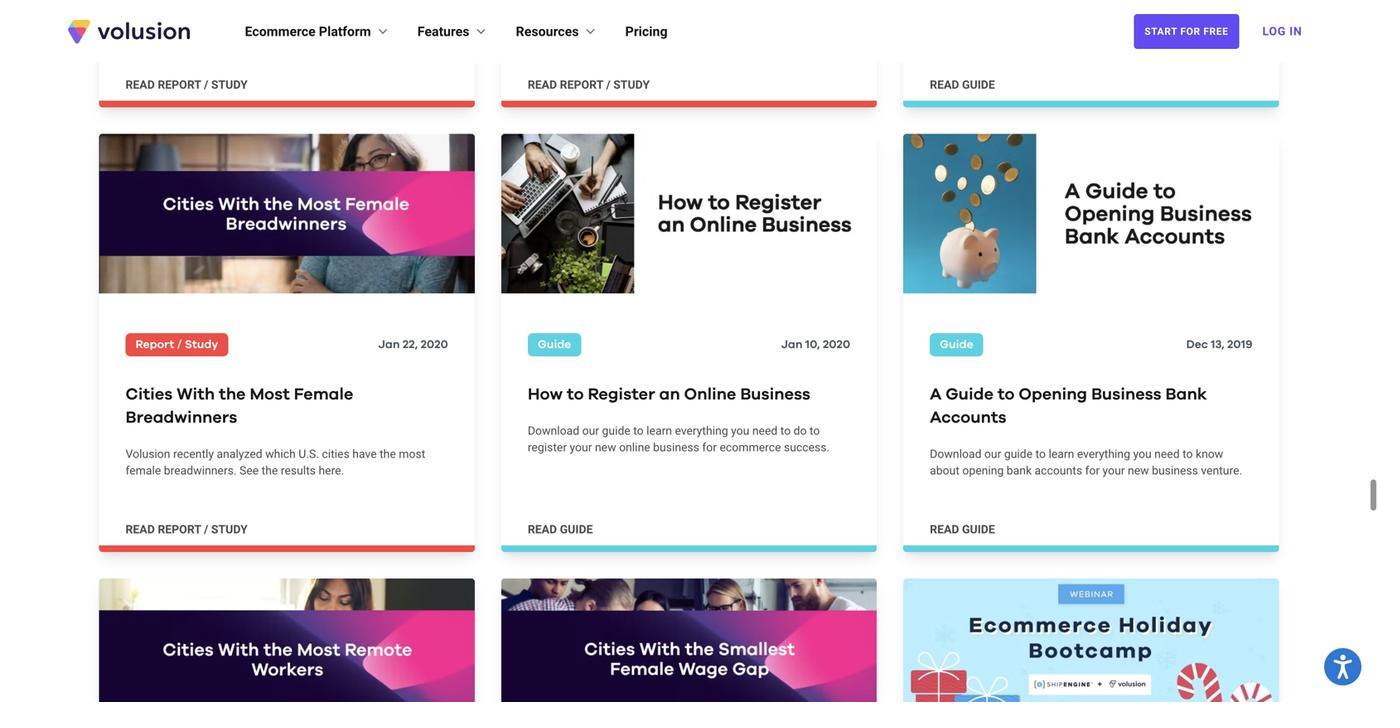 Task type: locate. For each thing, give the bounding box(es) containing it.
1 vertical spatial you
[[1134, 411, 1152, 425]]

2 horizontal spatial the
[[380, 411, 396, 425]]

our up opening
[[985, 411, 1002, 425]]

need left the know at the bottom right of the page
[[1155, 411, 1180, 425]]

guide for to
[[1004, 411, 1033, 425]]

to left the know at the bottom right of the page
[[1183, 411, 1193, 425]]

0 horizontal spatial business
[[740, 350, 811, 367]]

for right accounts
[[1085, 427, 1100, 441]]

business right online
[[653, 404, 700, 418]]

1 horizontal spatial our
[[985, 411, 1002, 425]]

business
[[653, 404, 700, 418], [1152, 427, 1198, 441]]

open accessibe: accessibility options, statement and help image
[[1334, 655, 1352, 679]]

breadwinners.
[[164, 427, 237, 441]]

free
[[1204, 26, 1229, 37]]

1 horizontal spatial business
[[1152, 427, 1198, 441]]

cities with the most remote workers image
[[99, 542, 475, 702]]

online
[[684, 350, 736, 367]]

0 horizontal spatial business
[[653, 404, 700, 418]]

resources button
[[516, 22, 599, 41]]

you left the know at the bottom right of the page
[[1134, 411, 1152, 425]]

0 vertical spatial your
[[570, 404, 592, 418]]

business up do
[[740, 350, 811, 367]]

results
[[281, 427, 316, 441]]

guide inside download our guide to learn everything you need to do to register your new online business for ecommerce success.
[[602, 388, 631, 401]]

1 horizontal spatial download
[[930, 411, 982, 425]]

0 horizontal spatial need
[[753, 388, 778, 401]]

everything
[[675, 388, 728, 401], [1077, 411, 1131, 425]]

the
[[219, 350, 246, 367], [380, 411, 396, 425], [262, 427, 278, 441]]

business
[[740, 350, 811, 367], [1092, 350, 1162, 367]]

recently
[[173, 411, 214, 425]]

everything inside download our guide to learn everything you need to know about opening bank accounts for your new business venture.
[[1077, 411, 1131, 425]]

guide inside download our guide to learn everything you need to know about opening bank accounts for your new business venture.
[[1004, 411, 1033, 425]]

to
[[567, 350, 584, 367], [998, 350, 1015, 367], [633, 388, 644, 401], [781, 388, 791, 401], [810, 388, 820, 401], [1036, 411, 1046, 425], [1183, 411, 1193, 425]]

everything inside download our guide to learn everything you need to do to register your new online business for ecommerce success.
[[675, 388, 728, 401]]

everything for business
[[1077, 411, 1131, 425]]

everything up accounts
[[1077, 411, 1131, 425]]

0 horizontal spatial the
[[219, 350, 246, 367]]

the right the have
[[380, 411, 396, 425]]

need for business
[[753, 388, 778, 401]]

new
[[595, 404, 616, 418], [1128, 427, 1149, 441]]

business left the bank
[[1092, 350, 1162, 367]]

0 vertical spatial business
[[653, 404, 700, 418]]

1 horizontal spatial everything
[[1077, 411, 1131, 425]]

1 vertical spatial business
[[1152, 427, 1198, 441]]

0 vertical spatial everything
[[675, 388, 728, 401]]

your
[[570, 404, 592, 418], [1103, 427, 1125, 441]]

your right register at the left bottom of page
[[570, 404, 592, 418]]

1 horizontal spatial guide
[[1004, 411, 1033, 425]]

0 vertical spatial learn
[[647, 388, 672, 401]]

an
[[659, 350, 680, 367]]

bank
[[1166, 350, 1207, 367]]

learn inside download our guide to learn everything you need to know about opening bank accounts for your new business venture.
[[1049, 411, 1075, 425]]

log in link
[[1253, 13, 1313, 50]]

learn
[[647, 388, 672, 401], [1049, 411, 1075, 425]]

1 horizontal spatial for
[[1085, 427, 1100, 441]]

0 vertical spatial guide
[[602, 388, 631, 401]]

guide
[[946, 350, 994, 367]]

1 horizontal spatial need
[[1155, 411, 1180, 425]]

need inside download our guide to learn everything you need to do to register your new online business for ecommerce success.
[[753, 388, 778, 401]]

new inside download our guide to learn everything you need to know about opening bank accounts for your new business venture.
[[1128, 427, 1149, 441]]

1 vertical spatial guide
[[1004, 411, 1033, 425]]

0 vertical spatial new
[[595, 404, 616, 418]]

0 horizontal spatial your
[[570, 404, 592, 418]]

how
[[528, 350, 563, 367]]

the inside "cities with the most female breadwinners"
[[219, 350, 246, 367]]

1 horizontal spatial business
[[1092, 350, 1162, 367]]

1 horizontal spatial your
[[1103, 427, 1125, 441]]

your inside download our guide to learn everything you need to do to register your new online business for ecommerce success.
[[570, 404, 592, 418]]

learn up accounts
[[1049, 411, 1075, 425]]

download up register at the left bottom of page
[[528, 388, 580, 401]]

opening
[[963, 427, 1004, 441]]

the right the with
[[219, 350, 246, 367]]

how to register an online business
[[528, 350, 811, 367]]

everything for online
[[675, 388, 728, 401]]

new left online
[[595, 404, 616, 418]]

0 vertical spatial you
[[731, 388, 750, 401]]

0 horizontal spatial guide
[[602, 388, 631, 401]]

guide up online
[[602, 388, 631, 401]]

0 horizontal spatial our
[[582, 388, 599, 401]]

you
[[731, 388, 750, 401], [1134, 411, 1152, 425]]

0 horizontal spatial for
[[702, 404, 717, 418]]

1 vertical spatial our
[[985, 411, 1002, 425]]

need
[[753, 388, 778, 401], [1155, 411, 1180, 425]]

pricing link
[[625, 22, 668, 41]]

1 business from the left
[[740, 350, 811, 367]]

0 horizontal spatial learn
[[647, 388, 672, 401]]

download
[[528, 388, 580, 401], [930, 411, 982, 425]]

0 horizontal spatial new
[[595, 404, 616, 418]]

0 vertical spatial the
[[219, 350, 246, 367]]

the down which
[[262, 427, 278, 441]]

which
[[265, 411, 296, 425]]

0 horizontal spatial download
[[528, 388, 580, 401]]

you inside download our guide to learn everything you need to do to register your new online business for ecommerce success.
[[731, 388, 750, 401]]

a guide to opening business bank accounts
[[930, 350, 1207, 390]]

to right guide
[[998, 350, 1015, 367]]

cities with the smallest female wage gap image
[[501, 542, 877, 702]]

guide for register
[[602, 388, 631, 401]]

download inside download our guide to learn everything you need to do to register your new online business for ecommerce success.
[[528, 388, 580, 401]]

need inside download our guide to learn everything you need to know about opening bank accounts for your new business venture.
[[1155, 411, 1180, 425]]

our inside download our guide to learn everything you need to do to register your new online business for ecommerce success.
[[582, 388, 599, 401]]

you inside download our guide to learn everything you need to know about opening bank accounts for your new business venture.
[[1134, 411, 1152, 425]]

guide up "bank"
[[1004, 411, 1033, 425]]

1 vertical spatial learn
[[1049, 411, 1075, 425]]

a guide to opening business bank accounts image
[[904, 97, 1279, 257]]

have
[[353, 411, 377, 425]]

1 vertical spatial new
[[1128, 427, 1149, 441]]

0 vertical spatial download
[[528, 388, 580, 401]]

learn up online
[[647, 388, 672, 401]]

1 horizontal spatial new
[[1128, 427, 1149, 441]]

our inside download our guide to learn everything you need to know about opening bank accounts for your new business venture.
[[985, 411, 1002, 425]]

download up about
[[930, 411, 982, 425]]

new right accounts
[[1128, 427, 1149, 441]]

1 vertical spatial your
[[1103, 427, 1125, 441]]

0 vertical spatial for
[[702, 404, 717, 418]]

1 horizontal spatial learn
[[1049, 411, 1075, 425]]

need up ecommerce
[[753, 388, 778, 401]]

for
[[1181, 26, 1201, 37]]

1 vertical spatial download
[[930, 411, 982, 425]]

for inside download our guide to learn everything you need to do to register your new online business for ecommerce success.
[[702, 404, 717, 418]]

business down the know at the bottom right of the page
[[1152, 427, 1198, 441]]

female
[[294, 350, 353, 367]]

1 vertical spatial for
[[1085, 427, 1100, 441]]

our down register
[[582, 388, 599, 401]]

to left do
[[781, 388, 791, 401]]

to up accounts
[[1036, 411, 1046, 425]]

for left ecommerce
[[702, 404, 717, 418]]

our
[[582, 388, 599, 401], [985, 411, 1002, 425]]

learn inside download our guide to learn everything you need to do to register your new online business for ecommerce success.
[[647, 388, 672, 401]]

download inside download our guide to learn everything you need to know about opening bank accounts for your new business venture.
[[930, 411, 982, 425]]

0 horizontal spatial everything
[[675, 388, 728, 401]]

start
[[1145, 26, 1178, 37]]

0 vertical spatial our
[[582, 388, 599, 401]]

ecommerce holiday bootcamp image
[[904, 542, 1279, 702]]

you up ecommerce
[[731, 388, 750, 401]]

2 business from the left
[[1092, 350, 1162, 367]]

for
[[702, 404, 717, 418], [1085, 427, 1100, 441]]

everything down online
[[675, 388, 728, 401]]

in
[[1290, 24, 1303, 38]]

0 vertical spatial need
[[753, 388, 778, 401]]

log
[[1263, 24, 1286, 38]]

2 vertical spatial the
[[262, 427, 278, 441]]

1 vertical spatial everything
[[1077, 411, 1131, 425]]

1 horizontal spatial you
[[1134, 411, 1152, 425]]

1 horizontal spatial the
[[262, 427, 278, 441]]

cities with the most female breadwinners image
[[99, 97, 475, 257]]

1 vertical spatial the
[[380, 411, 396, 425]]

1 vertical spatial need
[[1155, 411, 1180, 425]]

learn for opening
[[1049, 411, 1075, 425]]

know
[[1196, 411, 1224, 425]]

download our guide to learn everything you need to know about opening bank accounts for your new business venture.
[[930, 411, 1243, 441]]

opening
[[1019, 350, 1088, 367]]

guide
[[602, 388, 631, 401], [1004, 411, 1033, 425]]

0 horizontal spatial you
[[731, 388, 750, 401]]

your right accounts
[[1103, 427, 1125, 441]]



Task type: describe. For each thing, give the bounding box(es) containing it.
business inside download our guide to learn everything you need to know about opening bank accounts for your new business venture.
[[1152, 427, 1198, 441]]

ecommerce
[[720, 404, 781, 418]]

features
[[418, 24, 470, 39]]

our for register
[[582, 388, 599, 401]]

start for free
[[1145, 26, 1229, 37]]

to right how
[[567, 350, 584, 367]]

need for bank
[[1155, 411, 1180, 425]]

business inside download our guide to learn everything you need to do to register your new online business for ecommerce success.
[[653, 404, 700, 418]]

download for a guide to opening business bank accounts
[[930, 411, 982, 425]]

for inside download our guide to learn everything you need to know about opening bank accounts for your new business venture.
[[1085, 427, 1100, 441]]

new inside download our guide to learn everything you need to do to register your new online business for ecommerce success.
[[595, 404, 616, 418]]

platform
[[319, 24, 371, 39]]

breadwinners
[[126, 373, 237, 390]]

cities with the most female breadwinners
[[126, 350, 353, 390]]

with
[[177, 350, 215, 367]]

to inside the a guide to opening business bank accounts
[[998, 350, 1015, 367]]

your inside download our guide to learn everything you need to know about opening bank accounts for your new business venture.
[[1103, 427, 1125, 441]]

how to register an online business image
[[501, 97, 877, 257]]

learn for an
[[647, 388, 672, 401]]

bank
[[1007, 427, 1032, 441]]

to up online
[[633, 388, 644, 401]]

to right do
[[810, 388, 820, 401]]

a
[[930, 350, 942, 367]]

volusion
[[126, 411, 170, 425]]

female
[[126, 427, 161, 441]]

resources
[[516, 24, 579, 39]]

ecommerce platform button
[[245, 22, 391, 41]]

success.
[[784, 404, 830, 418]]

do
[[794, 388, 807, 401]]

most
[[399, 411, 425, 425]]

you for online
[[731, 388, 750, 401]]

volusion recently analyzed which u.s. cities have the most female breadwinners. see the results here.
[[126, 411, 425, 441]]

register
[[588, 350, 655, 367]]

venture.
[[1201, 427, 1243, 441]]

here.
[[319, 427, 344, 441]]

online
[[619, 404, 650, 418]]

cities
[[322, 411, 350, 425]]

most
[[250, 350, 290, 367]]

pricing
[[625, 24, 668, 39]]

our for to
[[985, 411, 1002, 425]]

download our guide to learn everything you need to do to register your new online business for ecommerce success.
[[528, 388, 830, 418]]

business inside the a guide to opening business bank accounts
[[1092, 350, 1162, 367]]

accounts
[[1035, 427, 1083, 441]]

accounts
[[930, 373, 1007, 390]]

see
[[240, 427, 259, 441]]

download for how to register an online business
[[528, 388, 580, 401]]

u.s.
[[299, 411, 319, 425]]

register
[[528, 404, 567, 418]]

cities
[[126, 350, 173, 367]]

you for business
[[1134, 411, 1152, 425]]

ecommerce platform
[[245, 24, 371, 39]]

log in
[[1263, 24, 1303, 38]]

start for free link
[[1134, 14, 1240, 49]]

ecommerce
[[245, 24, 316, 39]]

analyzed
[[217, 411, 262, 425]]

features button
[[418, 22, 489, 41]]

about
[[930, 427, 960, 441]]



Task type: vqa. For each thing, say whether or not it's contained in the screenshot.
OUR MERCHANTS LOVE US
no



